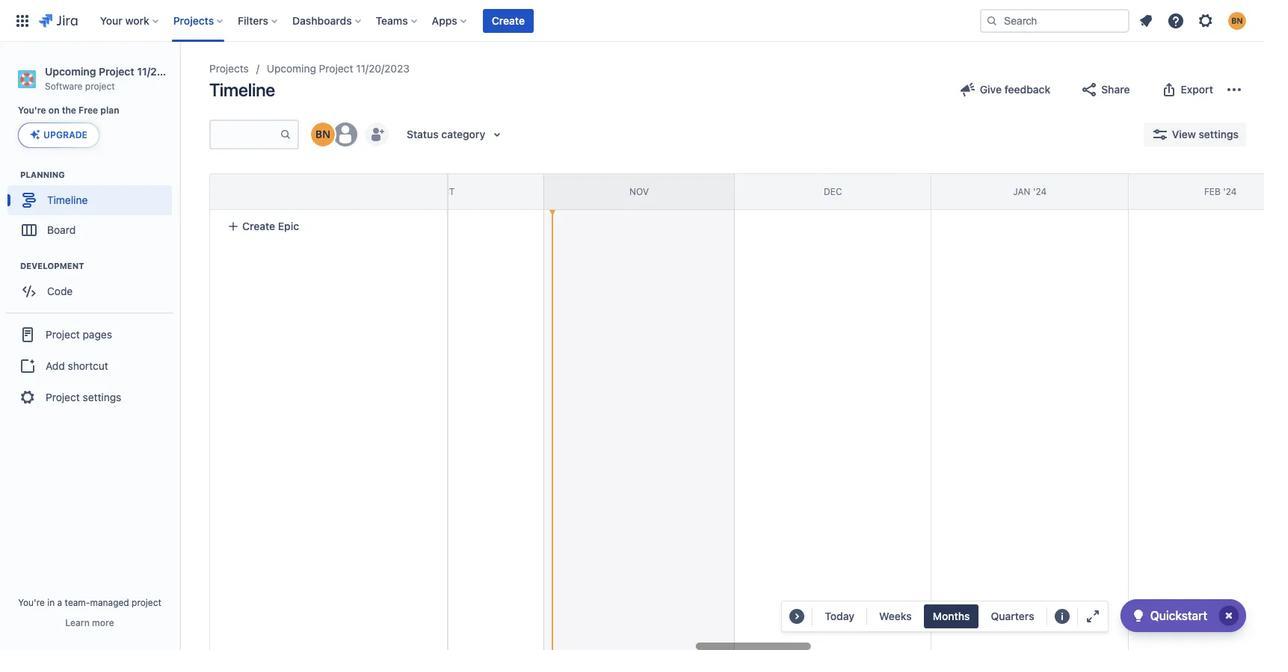 Task type: describe. For each thing, give the bounding box(es) containing it.
quickstart button
[[1120, 600, 1246, 632]]

11/20/2023 for upcoming project 11/20/2023
[[356, 62, 410, 75]]

project settings
[[46, 391, 121, 404]]

dashboards button
[[288, 9, 367, 33]]

view settings
[[1172, 128, 1239, 141]]

export button
[[1151, 78, 1222, 102]]

add
[[46, 360, 65, 372]]

primary element
[[9, 0, 980, 41]]

your profile and settings image
[[1228, 12, 1246, 30]]

status category button
[[398, 123, 515, 147]]

export icon image
[[1160, 81, 1178, 99]]

planning image
[[2, 166, 20, 184]]

shortcut
[[68, 360, 108, 372]]

apps button
[[427, 9, 472, 33]]

in
[[47, 597, 55, 609]]

view settings image
[[1151, 126, 1169, 144]]

project down add
[[46, 391, 80, 404]]

create epic
[[242, 220, 299, 232]]

group containing project pages
[[6, 313, 173, 419]]

teams button
[[371, 9, 423, 33]]

today button
[[816, 605, 863, 629]]

oct
[[436, 186, 455, 197]]

you're in a team-managed project
[[18, 597, 161, 609]]

upcoming for upcoming project 11/20/2023
[[267, 62, 316, 75]]

development group
[[7, 260, 179, 311]]

legend image
[[1053, 608, 1071, 626]]

you're for you're in a team-managed project
[[18, 597, 45, 609]]

learn more button
[[65, 617, 114, 629]]

jan
[[1013, 186, 1031, 197]]

free
[[79, 105, 98, 116]]

the
[[62, 105, 76, 116]]

add shortcut
[[46, 360, 108, 372]]

row group inside the create epic grid
[[209, 173, 447, 210]]

code
[[47, 285, 73, 297]]

sidebar navigation image
[[163, 60, 196, 90]]

you're on the free plan
[[18, 105, 119, 116]]

learn
[[65, 617, 90, 629]]

learn more
[[65, 617, 114, 629]]

your
[[100, 14, 122, 27]]

feb '24
[[1204, 186, 1237, 197]]

export
[[1181, 83, 1213, 96]]

add shortcut button
[[6, 352, 173, 382]]

dashboards
[[292, 14, 352, 27]]

feb
[[1204, 186, 1221, 197]]

on
[[48, 105, 59, 116]]

banner containing your work
[[0, 0, 1264, 42]]

more
[[92, 617, 114, 629]]

'24 for feb '24
[[1223, 186, 1237, 197]]

upcoming project 11/20/2023 software project
[[45, 65, 193, 92]]

software
[[45, 81, 83, 92]]

upcoming project 11/20/2023 link
[[267, 60, 410, 78]]

projects for projects dropdown button
[[173, 14, 214, 27]]

0 vertical spatial timeline
[[209, 79, 275, 100]]

create epic grid
[[156, 173, 1264, 650]]

epic
[[278, 220, 299, 232]]

planning group
[[7, 169, 179, 250]]

project settings link
[[6, 382, 173, 414]]

ben nelson image
[[311, 123, 335, 147]]

give feedback button
[[950, 78, 1059, 102]]

settings for view settings
[[1199, 128, 1239, 141]]

check image
[[1129, 607, 1147, 625]]

planning
[[20, 170, 65, 180]]

11/20/2023 for upcoming project 11/20/2023 software project
[[137, 65, 193, 78]]

unassigned image
[[333, 123, 357, 147]]

board link
[[7, 216, 172, 245]]

project inside upcoming project 11/20/2023 software project
[[99, 65, 134, 78]]

settings image
[[1197, 12, 1215, 30]]

enter full screen image
[[1084, 608, 1102, 626]]



Task type: locate. For each thing, give the bounding box(es) containing it.
11/20/2023 down work
[[137, 65, 193, 78]]

filters
[[238, 14, 268, 27]]

status
[[407, 128, 439, 141]]

create
[[492, 14, 525, 27], [242, 220, 275, 232]]

managed
[[90, 597, 129, 609]]

projects right sidebar navigation image
[[209, 62, 249, 75]]

'24 right jan
[[1033, 186, 1047, 197]]

project
[[85, 81, 115, 92], [132, 597, 161, 609]]

settings right view
[[1199, 128, 1239, 141]]

1 vertical spatial you're
[[18, 597, 45, 609]]

you're left on
[[18, 105, 46, 116]]

1 horizontal spatial '24
[[1223, 186, 1237, 197]]

1 horizontal spatial create
[[492, 14, 525, 27]]

0 vertical spatial settings
[[1199, 128, 1239, 141]]

settings down the add shortcut button on the bottom left of the page
[[83, 391, 121, 404]]

1 vertical spatial project
[[132, 597, 161, 609]]

column header
[[156, 174, 347, 209]]

dismiss quickstart image
[[1217, 604, 1241, 628]]

0 horizontal spatial upcoming
[[45, 65, 96, 78]]

jira image
[[39, 12, 78, 30], [39, 12, 78, 30]]

'24
[[1033, 186, 1047, 197], [1223, 186, 1237, 197]]

upgrade button
[[19, 124, 99, 148]]

1 horizontal spatial timeline
[[209, 79, 275, 100]]

help image
[[1167, 12, 1185, 30]]

feedback
[[1005, 83, 1051, 96]]

1 horizontal spatial project
[[132, 597, 161, 609]]

0 horizontal spatial settings
[[83, 391, 121, 404]]

project inside upcoming project 11/20/2023 software project
[[85, 81, 115, 92]]

plan
[[100, 105, 119, 116]]

column header inside the create epic grid
[[156, 174, 347, 209]]

1 vertical spatial create
[[242, 220, 275, 232]]

code link
[[7, 277, 172, 307]]

timeline
[[209, 79, 275, 100], [47, 194, 88, 206]]

0 horizontal spatial project
[[85, 81, 115, 92]]

projects inside dropdown button
[[173, 14, 214, 27]]

projects link
[[209, 60, 249, 78]]

settings for project settings
[[83, 391, 121, 404]]

0 vertical spatial create
[[492, 14, 525, 27]]

months
[[933, 610, 970, 623]]

project pages link
[[6, 319, 173, 352]]

create inside button
[[492, 14, 525, 27]]

timeline up board
[[47, 194, 88, 206]]

'24 for jan '24
[[1033, 186, 1047, 197]]

1 horizontal spatial 11/20/2023
[[356, 62, 410, 75]]

settings inside project settings link
[[83, 391, 121, 404]]

pages
[[83, 328, 112, 341]]

development
[[20, 261, 84, 271]]

upcoming project 11/20/2023
[[267, 62, 410, 75]]

project
[[319, 62, 353, 75], [99, 65, 134, 78], [46, 328, 80, 341], [46, 391, 80, 404]]

0 vertical spatial you're
[[18, 105, 46, 116]]

create for create
[[492, 14, 525, 27]]

teams
[[376, 14, 408, 27]]

projects
[[173, 14, 214, 27], [209, 62, 249, 75]]

team-
[[65, 597, 90, 609]]

project up add
[[46, 328, 80, 341]]

0 vertical spatial projects
[[173, 14, 214, 27]]

upcoming down dashboards
[[267, 62, 316, 75]]

share
[[1101, 83, 1130, 96]]

projects right work
[[173, 14, 214, 27]]

settings inside view settings popup button
[[1199, 128, 1239, 141]]

notifications image
[[1137, 12, 1155, 30]]

upcoming
[[267, 62, 316, 75], [45, 65, 96, 78]]

quarters button
[[982, 605, 1043, 629]]

row group
[[209, 173, 447, 210]]

timeline link
[[7, 186, 172, 216]]

search image
[[986, 15, 998, 27]]

appswitcher icon image
[[13, 12, 31, 30]]

weeks button
[[870, 605, 921, 629]]

apps
[[432, 14, 457, 27]]

11/20/2023
[[356, 62, 410, 75], [137, 65, 193, 78]]

create left epic
[[242, 220, 275, 232]]

projects button
[[169, 9, 229, 33]]

weeks
[[879, 610, 912, 623]]

1 vertical spatial timeline
[[47, 194, 88, 206]]

upcoming inside upcoming project 11/20/2023 software project
[[45, 65, 96, 78]]

settings
[[1199, 128, 1239, 141], [83, 391, 121, 404]]

11/20/2023 inside the upcoming project 11/20/2023 link
[[356, 62, 410, 75]]

Search field
[[980, 9, 1130, 33]]

view
[[1172, 128, 1196, 141]]

1 horizontal spatial upcoming
[[267, 62, 316, 75]]

jan '24
[[1013, 186, 1047, 197]]

you're for you're on the free plan
[[18, 105, 46, 116]]

project up plan
[[99, 65, 134, 78]]

view settings button
[[1144, 123, 1246, 147]]

give feedback
[[980, 83, 1051, 96]]

0 vertical spatial project
[[85, 81, 115, 92]]

create right the apps dropdown button
[[492, 14, 525, 27]]

create inside button
[[242, 220, 275, 232]]

today
[[825, 610, 855, 623]]

you're left in
[[18, 597, 45, 609]]

quarters
[[991, 610, 1034, 623]]

1 vertical spatial projects
[[209, 62, 249, 75]]

create for create epic
[[242, 220, 275, 232]]

category
[[441, 128, 485, 141]]

months button
[[924, 605, 979, 629]]

timeline down 'projects' link
[[209, 79, 275, 100]]

nov
[[629, 186, 649, 197]]

0 horizontal spatial timeline
[[47, 194, 88, 206]]

11/20/2023 inside upcoming project 11/20/2023 software project
[[137, 65, 193, 78]]

create button
[[483, 9, 534, 33]]

dec
[[824, 186, 842, 197]]

group
[[6, 313, 173, 419]]

create epic button
[[218, 213, 438, 240]]

banner
[[0, 0, 1264, 42]]

1 '24 from the left
[[1033, 186, 1047, 197]]

upgrade
[[43, 130, 87, 141]]

a
[[57, 597, 62, 609]]

upcoming for upcoming project 11/20/2023 software project
[[45, 65, 96, 78]]

development image
[[2, 257, 20, 275]]

status category
[[407, 128, 485, 141]]

project down dashboards popup button
[[319, 62, 353, 75]]

your work button
[[96, 9, 164, 33]]

filters button
[[233, 9, 283, 33]]

2 '24 from the left
[[1223, 186, 1237, 197]]

quickstart
[[1150, 609, 1207, 623]]

give
[[980, 83, 1002, 96]]

row inside "row group"
[[210, 174, 447, 210]]

1 horizontal spatial settings
[[1199, 128, 1239, 141]]

1 vertical spatial settings
[[83, 391, 121, 404]]

0 horizontal spatial '24
[[1033, 186, 1047, 197]]

your work
[[100, 14, 149, 27]]

you're
[[18, 105, 46, 116], [18, 597, 45, 609]]

upcoming up software
[[45, 65, 96, 78]]

0 horizontal spatial create
[[242, 220, 275, 232]]

projects for 'projects' link
[[209, 62, 249, 75]]

add people image
[[368, 126, 386, 144]]

1 you're from the top
[[18, 105, 46, 116]]

board
[[47, 223, 76, 236]]

11/20/2023 down teams
[[356, 62, 410, 75]]

work
[[125, 14, 149, 27]]

share button
[[1071, 78, 1139, 102]]

2 you're from the top
[[18, 597, 45, 609]]

Search timeline text field
[[211, 121, 280, 148]]

'24 right feb
[[1223, 186, 1237, 197]]

project right managed
[[132, 597, 161, 609]]

timeline inside "link"
[[47, 194, 88, 206]]

row
[[210, 174, 447, 210]]

0 horizontal spatial 11/20/2023
[[137, 65, 193, 78]]

project up plan
[[85, 81, 115, 92]]

project pages
[[46, 328, 112, 341]]



Task type: vqa. For each thing, say whether or not it's contained in the screenshot.
THE AGAIN.
no



